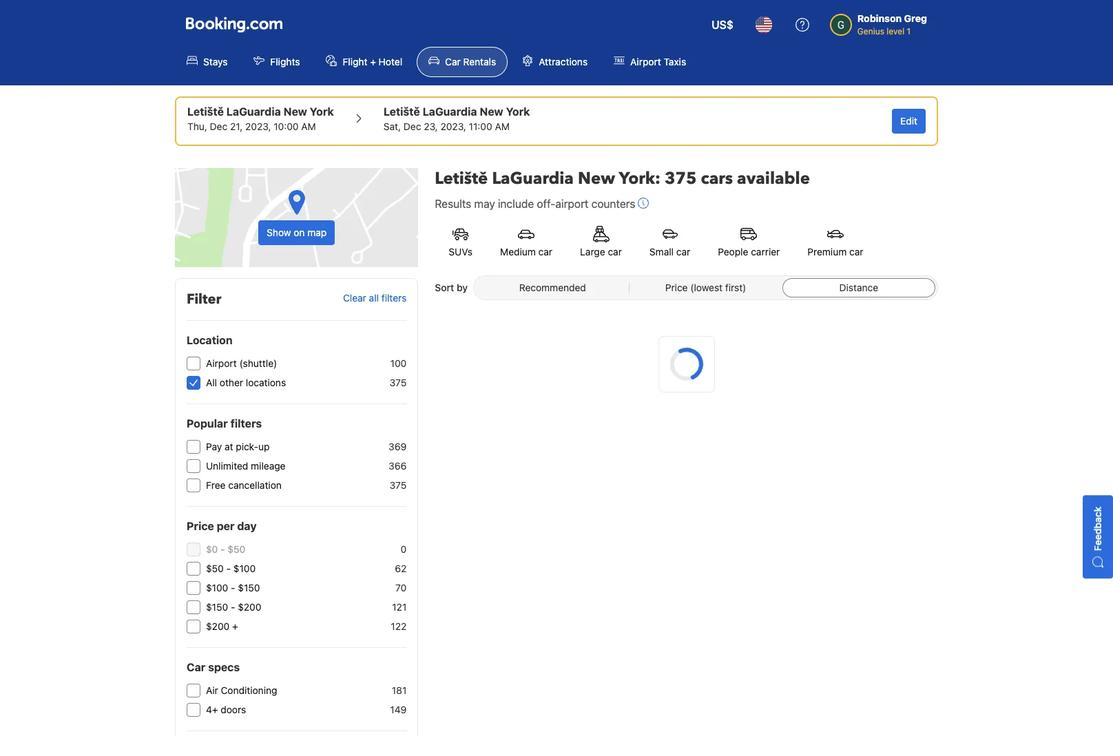 Task type: locate. For each thing, give the bounding box(es) containing it.
1 vertical spatial price
[[187, 520, 214, 532]]

1 am from the left
[[301, 121, 316, 132]]

airport up all at the bottom
[[206, 358, 237, 369]]

car right large
[[608, 246, 622, 258]]

- down $100 - $150 at left bottom
[[231, 601, 235, 613]]

cars
[[701, 167, 733, 190]]

letiště up results
[[435, 167, 488, 190]]

airport inside skip to main content element
[[630, 56, 661, 68]]

airport left taxis
[[630, 56, 661, 68]]

0 horizontal spatial airport
[[206, 358, 237, 369]]

rentals
[[463, 56, 496, 68]]

am right 10:00
[[301, 121, 316, 132]]

laguardia inside the 'letiště laguardia new york thu, dec 21, 2023, 10:00 am'
[[226, 105, 281, 118]]

0 vertical spatial $50
[[228, 543, 245, 555]]

suvs button
[[435, 218, 486, 267]]

letiště laguardia new york group
[[187, 103, 334, 134], [384, 103, 530, 134]]

- right $0
[[221, 543, 225, 555]]

unlimited
[[206, 460, 248, 472]]

1 vertical spatial car
[[187, 661, 205, 674]]

letiště up the sat,
[[384, 105, 420, 118]]

(shuttle)
[[239, 358, 277, 369]]

2 york from the left
[[506, 105, 530, 118]]

0 vertical spatial $100
[[233, 563, 256, 574]]

laguardia for letiště laguardia new york sat, dec 23, 2023, 11:00 am
[[423, 105, 477, 118]]

$200 down $100 - $150 at left bottom
[[238, 601, 261, 613]]

70
[[395, 582, 407, 594]]

dec left 21,
[[210, 121, 227, 132]]

car
[[445, 56, 461, 68], [187, 661, 205, 674]]

0 horizontal spatial letiště
[[187, 105, 224, 118]]

show on map
[[267, 227, 327, 238]]

laguardia up results may include off-airport counters
[[492, 167, 574, 190]]

stays
[[203, 56, 228, 68]]

york inside the 'letiště laguardia new york thu, dec 21, 2023, 10:00 am'
[[310, 105, 334, 118]]

1 horizontal spatial airport
[[630, 56, 661, 68]]

doors
[[221, 704, 246, 716]]

2023, inside the 'letiště laguardia new york thu, dec 21, 2023, 10:00 am'
[[245, 121, 271, 132]]

letiště inside the 'letiště laguardia new york thu, dec 21, 2023, 10:00 am'
[[187, 105, 224, 118]]

all
[[206, 377, 217, 389]]

0 horizontal spatial $150
[[206, 601, 228, 613]]

$150 up the $150 - $200
[[238, 582, 260, 594]]

first)
[[725, 282, 746, 293]]

filters
[[381, 292, 407, 304], [230, 417, 262, 430]]

drop-off location element
[[384, 103, 530, 120]]

car right small
[[676, 246, 690, 258]]

york for letiště laguardia new york sat, dec 23, 2023, 11:00 am
[[506, 105, 530, 118]]

new
[[283, 105, 307, 118], [480, 105, 503, 118], [578, 167, 615, 190]]

car for small car
[[676, 246, 690, 258]]

181
[[392, 685, 407, 696]]

sat,
[[384, 121, 401, 132]]

if you choose one, you'll need to make your own way there - but prices can be a lot lower. image
[[638, 198, 649, 209]]

new inside letiště laguardia new york sat, dec 23, 2023, 11:00 am
[[480, 105, 503, 118]]

$50
[[228, 543, 245, 555], [206, 563, 224, 574]]

laguardia inside letiště laguardia new york sat, dec 23, 2023, 11:00 am
[[423, 105, 477, 118]]

people carrier
[[718, 246, 780, 258]]

new up the 11:00
[[480, 105, 503, 118]]

0 vertical spatial car
[[445, 56, 461, 68]]

1 car from the left
[[538, 246, 553, 258]]

filters inside button
[[381, 292, 407, 304]]

1 vertical spatial $50
[[206, 563, 224, 574]]

car left rentals
[[445, 56, 461, 68]]

4 car from the left
[[849, 246, 863, 258]]

$200 down the $150 - $200
[[206, 621, 230, 632]]

letiště inside letiště laguardia new york sat, dec 23, 2023, 11:00 am
[[384, 105, 420, 118]]

results may include off-airport counters
[[435, 198, 635, 210]]

1 horizontal spatial +
[[370, 56, 376, 68]]

0 horizontal spatial york
[[310, 105, 334, 118]]

results
[[435, 198, 471, 210]]

0 vertical spatial +
[[370, 56, 376, 68]]

airport
[[555, 198, 589, 210]]

am right the 11:00
[[495, 121, 510, 132]]

0 horizontal spatial $50
[[206, 563, 224, 574]]

car right medium at the top left of the page
[[538, 246, 553, 258]]

2 car from the left
[[608, 246, 622, 258]]

popular filters
[[187, 417, 262, 430]]

letiště laguardia new york sat, dec 23, 2023, 11:00 am
[[384, 105, 530, 132]]

62
[[395, 563, 407, 574]]

2 vertical spatial 375
[[390, 479, 407, 491]]

0 horizontal spatial $100
[[206, 582, 228, 594]]

- down $0 - $50
[[226, 563, 231, 574]]

2 horizontal spatial letiště
[[435, 167, 488, 190]]

1 horizontal spatial $200
[[238, 601, 261, 613]]

$0
[[206, 543, 218, 555]]

2023, for letiště laguardia new york thu, dec 21, 2023, 10:00 am
[[245, 121, 271, 132]]

0 horizontal spatial am
[[301, 121, 316, 132]]

375
[[665, 167, 697, 190], [390, 377, 407, 389], [390, 479, 407, 491]]

0 horizontal spatial price
[[187, 520, 214, 532]]

0 horizontal spatial new
[[283, 105, 307, 118]]

$100 down the "$50 - $100"
[[206, 582, 228, 594]]

airport for airport (shuttle)
[[206, 358, 237, 369]]

+ down the $150 - $200
[[232, 621, 238, 632]]

1 vertical spatial 375
[[390, 377, 407, 389]]

0 vertical spatial price
[[665, 282, 688, 293]]

dec left 23,
[[404, 121, 421, 132]]

1 horizontal spatial 2023,
[[440, 121, 466, 132]]

all other locations
[[206, 377, 286, 389]]

375 down 366
[[390, 479, 407, 491]]

price left per
[[187, 520, 214, 532]]

1 2023, from the left
[[245, 121, 271, 132]]

+ left hotel
[[370, 56, 376, 68]]

large car
[[580, 246, 622, 258]]

york
[[310, 105, 334, 118], [506, 105, 530, 118]]

letiště
[[187, 105, 224, 118], [384, 105, 420, 118], [435, 167, 488, 190]]

price for price (lowest first)
[[665, 282, 688, 293]]

0 horizontal spatial dec
[[210, 121, 227, 132]]

0 horizontal spatial letiště laguardia new york group
[[187, 103, 334, 134]]

price inside sort by element
[[665, 282, 688, 293]]

1 york from the left
[[310, 105, 334, 118]]

2 2023, from the left
[[440, 121, 466, 132]]

york inside letiště laguardia new york sat, dec 23, 2023, 11:00 am
[[506, 105, 530, 118]]

$50 down $0
[[206, 563, 224, 574]]

$100 up $100 - $150 at left bottom
[[233, 563, 256, 574]]

10:00
[[274, 121, 299, 132]]

am inside letiště laguardia new york sat, dec 23, 2023, 11:00 am
[[495, 121, 510, 132]]

1 horizontal spatial filters
[[381, 292, 407, 304]]

airport
[[630, 56, 661, 68], [206, 358, 237, 369]]

other
[[220, 377, 243, 389]]

laguardia up the pick-up date element
[[226, 105, 281, 118]]

1 horizontal spatial dec
[[404, 121, 421, 132]]

0 horizontal spatial 2023,
[[245, 121, 271, 132]]

0 horizontal spatial +
[[232, 621, 238, 632]]

car left specs
[[187, 661, 205, 674]]

1 vertical spatial +
[[232, 621, 238, 632]]

$150 up "$200 +"
[[206, 601, 228, 613]]

1 horizontal spatial letiště laguardia new york group
[[384, 103, 530, 134]]

122
[[391, 621, 407, 632]]

laguardia
[[226, 105, 281, 118], [423, 105, 477, 118], [492, 167, 574, 190]]

1 horizontal spatial car
[[445, 56, 461, 68]]

0 vertical spatial $150
[[238, 582, 260, 594]]

dec
[[210, 121, 227, 132], [404, 121, 421, 132]]

flight + hotel
[[343, 56, 402, 68]]

dec inside the 'letiště laguardia new york thu, dec 21, 2023, 10:00 am'
[[210, 121, 227, 132]]

11:00
[[469, 121, 492, 132]]

1 horizontal spatial new
[[480, 105, 503, 118]]

car for medium car
[[538, 246, 553, 258]]

locations
[[246, 377, 286, 389]]

cancellation
[[228, 479, 282, 491]]

2 horizontal spatial new
[[578, 167, 615, 190]]

$200
[[238, 601, 261, 613], [206, 621, 230, 632]]

skip to main content element
[[0, 0, 1113, 85]]

$150
[[238, 582, 260, 594], [206, 601, 228, 613]]

1 horizontal spatial laguardia
[[423, 105, 477, 118]]

1 horizontal spatial am
[[495, 121, 510, 132]]

1 vertical spatial filters
[[230, 417, 262, 430]]

1 vertical spatial $100
[[206, 582, 228, 594]]

small car
[[650, 246, 690, 258]]

1 horizontal spatial letiště
[[384, 105, 420, 118]]

feedback button
[[1083, 496, 1113, 579]]

1 vertical spatial airport
[[206, 358, 237, 369]]

3 car from the left
[[676, 246, 690, 258]]

car right "premium"
[[849, 246, 863, 258]]

2023, down pick-up location 'element'
[[245, 121, 271, 132]]

large
[[580, 246, 605, 258]]

2 horizontal spatial laguardia
[[492, 167, 574, 190]]

medium car
[[500, 246, 553, 258]]

laguardia up drop-off date element
[[423, 105, 477, 118]]

genius
[[858, 26, 884, 37]]

- for $150
[[231, 601, 235, 613]]

$50 up the "$50 - $100"
[[228, 543, 245, 555]]

attractions link
[[511, 47, 599, 77]]

0 vertical spatial filters
[[381, 292, 407, 304]]

popular
[[187, 417, 228, 430]]

1 horizontal spatial $50
[[228, 543, 245, 555]]

-
[[221, 543, 225, 555], [226, 563, 231, 574], [231, 582, 235, 594], [231, 601, 235, 613]]

0 horizontal spatial car
[[187, 661, 205, 674]]

23,
[[424, 121, 438, 132]]

by
[[457, 282, 468, 293]]

taxis
[[664, 56, 686, 68]]

2023, for letiště laguardia new york sat, dec 23, 2023, 11:00 am
[[440, 121, 466, 132]]

375 left the cars
[[665, 167, 697, 190]]

mileage
[[251, 460, 286, 472]]

new up counters
[[578, 167, 615, 190]]

0 horizontal spatial $200
[[206, 621, 230, 632]]

1 dec from the left
[[210, 121, 227, 132]]

car for premium car
[[849, 246, 863, 258]]

new inside the 'letiště laguardia new york thu, dec 21, 2023, 10:00 am'
[[283, 105, 307, 118]]

2023,
[[245, 121, 271, 132], [440, 121, 466, 132]]

- up the $150 - $200
[[231, 582, 235, 594]]

0 vertical spatial airport
[[630, 56, 661, 68]]

letiště for letiště laguardia new york: 375 cars available
[[435, 167, 488, 190]]

2 dec from the left
[[404, 121, 421, 132]]

hotel
[[379, 56, 402, 68]]

premium car button
[[794, 218, 877, 267]]

2023, inside letiště laguardia new york sat, dec 23, 2023, 11:00 am
[[440, 121, 466, 132]]

filters right all
[[381, 292, 407, 304]]

dec for letiště laguardia new york sat, dec 23, 2023, 11:00 am
[[404, 121, 421, 132]]

new up 10:00
[[283, 105, 307, 118]]

2 am from the left
[[495, 121, 510, 132]]

price (lowest first)
[[665, 282, 746, 293]]

filters up pick-
[[230, 417, 262, 430]]

recommended
[[519, 282, 586, 293]]

sort by
[[435, 282, 468, 293]]

car inside skip to main content element
[[445, 56, 461, 68]]

am inside the 'letiště laguardia new york thu, dec 21, 2023, 10:00 am'
[[301, 121, 316, 132]]

1 vertical spatial $150
[[206, 601, 228, 613]]

dec inside letiště laguardia new york sat, dec 23, 2023, 11:00 am
[[404, 121, 421, 132]]

am for letiště laguardia new york sat, dec 23, 2023, 11:00 am
[[495, 121, 510, 132]]

375 down 100
[[390, 377, 407, 389]]

search summary element
[[175, 96, 938, 146]]

$50 - $100
[[206, 563, 256, 574]]

1 horizontal spatial york
[[506, 105, 530, 118]]

letiště up thu,
[[187, 105, 224, 118]]

375 for all other locations
[[390, 377, 407, 389]]

car
[[538, 246, 553, 258], [608, 246, 622, 258], [676, 246, 690, 258], [849, 246, 863, 258]]

1 horizontal spatial price
[[665, 282, 688, 293]]

0 horizontal spatial laguardia
[[226, 105, 281, 118]]

0 horizontal spatial filters
[[230, 417, 262, 430]]

price left the (lowest
[[665, 282, 688, 293]]

+ inside "link"
[[370, 56, 376, 68]]

thu,
[[187, 121, 207, 132]]

2023, down drop-off location element
[[440, 121, 466, 132]]



Task type: vqa. For each thing, say whether or not it's contained in the screenshot.
Product Card group containing £427.03
no



Task type: describe. For each thing, give the bounding box(es) containing it.
unlimited mileage
[[206, 460, 286, 472]]

dec for letiště laguardia new york thu, dec 21, 2023, 10:00 am
[[210, 121, 227, 132]]

york:
[[619, 167, 661, 190]]

distance
[[839, 282, 878, 293]]

show on map button
[[175, 168, 418, 267]]

car for car rentals
[[445, 56, 461, 68]]

$100 - $150
[[206, 582, 260, 594]]

at
[[225, 441, 233, 453]]

premium
[[808, 246, 847, 258]]

airport taxis link
[[602, 47, 698, 77]]

pick-
[[236, 441, 258, 453]]

car for large car
[[608, 246, 622, 258]]

level
[[887, 26, 905, 37]]

letiště laguardia new york: 375 cars available
[[435, 167, 810, 190]]

car rentals
[[445, 56, 496, 68]]

letiště for letiště laguardia new york sat, dec 23, 2023, 11:00 am
[[384, 105, 420, 118]]

1 letiště laguardia new york group from the left
[[187, 103, 334, 134]]

day
[[237, 520, 257, 532]]

price for price per day
[[187, 520, 214, 532]]

up
[[258, 441, 270, 453]]

free cancellation
[[206, 479, 282, 491]]

free
[[206, 479, 226, 491]]

specs
[[208, 661, 240, 674]]

location
[[187, 334, 233, 346]]

us$ button
[[703, 8, 742, 41]]

pick-up location element
[[187, 103, 334, 120]]

on
[[294, 227, 305, 238]]

counters
[[591, 198, 635, 210]]

include
[[498, 198, 534, 210]]

clear all filters
[[343, 292, 407, 304]]

+ for $200
[[232, 621, 238, 632]]

- for $0
[[221, 543, 225, 555]]

carrier
[[751, 246, 780, 258]]

small car button
[[636, 218, 704, 267]]

small
[[650, 246, 674, 258]]

air
[[206, 685, 218, 696]]

airport for airport taxis
[[630, 56, 661, 68]]

feedback
[[1092, 507, 1104, 551]]

premium car
[[808, 246, 863, 258]]

flight
[[343, 56, 367, 68]]

1 horizontal spatial $100
[[233, 563, 256, 574]]

- for $50
[[226, 563, 231, 574]]

stays link
[[175, 47, 239, 77]]

all
[[369, 292, 379, 304]]

new for thu,
[[283, 105, 307, 118]]

drop-off date element
[[384, 120, 530, 134]]

price per day
[[187, 520, 257, 532]]

robinson greg genius level 1
[[858, 12, 927, 37]]

+ for flight
[[370, 56, 376, 68]]

show
[[267, 227, 291, 238]]

100
[[390, 358, 407, 369]]

if you choose one, you'll need to make your own way there - but prices can be a lot lower. image
[[638, 198, 649, 209]]

flights link
[[242, 47, 312, 77]]

greg
[[904, 12, 927, 24]]

car for car specs
[[187, 661, 205, 674]]

people carrier button
[[704, 218, 794, 267]]

medium
[[500, 246, 536, 258]]

366
[[389, 460, 407, 472]]

large car button
[[566, 218, 636, 267]]

pick-up date element
[[187, 120, 334, 134]]

people
[[718, 246, 748, 258]]

edit
[[900, 115, 918, 127]]

pay at pick-up
[[206, 441, 270, 453]]

laguardia for letiště laguardia new york: 375 cars available
[[492, 167, 574, 190]]

may
[[474, 198, 495, 210]]

airport taxis
[[630, 56, 686, 68]]

off-
[[537, 198, 555, 210]]

0 vertical spatial $200
[[238, 601, 261, 613]]

(lowest
[[690, 282, 723, 293]]

clear all filters button
[[343, 292, 407, 304]]

121
[[392, 601, 407, 613]]

flights
[[270, 56, 300, 68]]

available
[[737, 167, 810, 190]]

4+ doors
[[206, 704, 246, 716]]

1 horizontal spatial $150
[[238, 582, 260, 594]]

airport (shuttle)
[[206, 358, 277, 369]]

am for letiště laguardia new york thu, dec 21, 2023, 10:00 am
[[301, 121, 316, 132]]

0
[[401, 543, 407, 555]]

map
[[307, 227, 327, 238]]

$200 +
[[206, 621, 238, 632]]

sort by element
[[473, 276, 938, 300]]

149
[[390, 704, 407, 716]]

laguardia for letiště laguardia new york thu, dec 21, 2023, 10:00 am
[[226, 105, 281, 118]]

car rentals link
[[417, 47, 508, 77]]

clear
[[343, 292, 366, 304]]

375 for free cancellation
[[390, 479, 407, 491]]

$0 - $50
[[206, 543, 245, 555]]

air conditioning
[[206, 685, 277, 696]]

new for sat,
[[480, 105, 503, 118]]

us$
[[712, 19, 734, 31]]

new for 375
[[578, 167, 615, 190]]

pay
[[206, 441, 222, 453]]

1 vertical spatial $200
[[206, 621, 230, 632]]

0 vertical spatial 375
[[665, 167, 697, 190]]

flight + hotel link
[[314, 47, 414, 77]]

filter
[[187, 290, 221, 309]]

$150 - $200
[[206, 601, 261, 613]]

attractions
[[539, 56, 588, 68]]

letiště for letiště laguardia new york thu, dec 21, 2023, 10:00 am
[[187, 105, 224, 118]]

2 letiště laguardia new york group from the left
[[384, 103, 530, 134]]

medium car button
[[486, 218, 566, 267]]

york for letiště laguardia new york thu, dec 21, 2023, 10:00 am
[[310, 105, 334, 118]]

1
[[907, 26, 911, 37]]

4+
[[206, 704, 218, 716]]

- for $100
[[231, 582, 235, 594]]

edit button
[[892, 109, 926, 134]]



